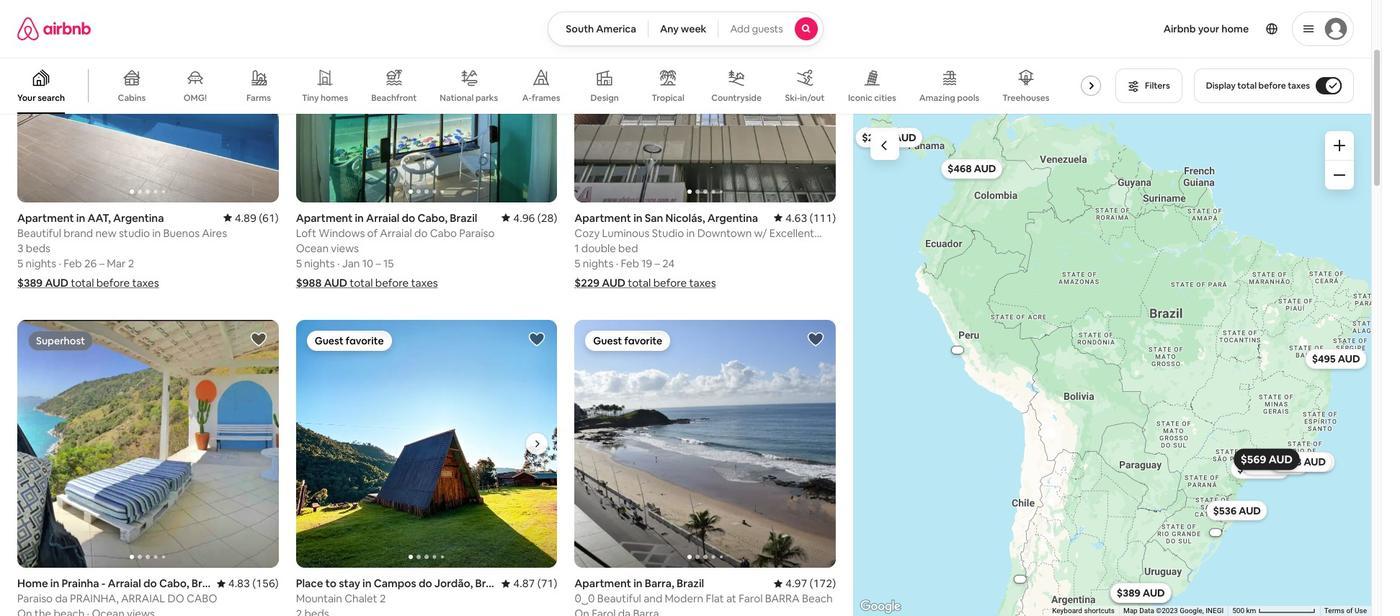 Task type: describe. For each thing, give the bounding box(es) containing it.
15
[[383, 256, 394, 270]]

beds
[[26, 241, 50, 255]]

apartment for apartment in arraial do cabo, brazil loft windows of arraial do cabo paraíso ocean views 5 nights · jan 10 – 15 $988 aud total before taxes
[[296, 211, 353, 224]]

(71)
[[537, 577, 557, 590]]

4.87 out of 5 average rating,  71 reviews image
[[502, 577, 557, 590]]

tropical
[[652, 92, 684, 104]]

of inside apartment in arraial do cabo, brazil loft windows of arraial do cabo paraíso ocean views 5 nights · jan 10 – 15 $988 aud total before taxes
[[367, 226, 378, 240]]

none search field containing south america
[[548, 12, 823, 46]]

500 km
[[1232, 607, 1258, 615]]

4.83 out of 5 average rating,  156 reviews image
[[217, 577, 279, 590]]

google map
showing 20 stays. region
[[853, 114, 1371, 616]]

studio
[[119, 226, 150, 240]]

filters
[[1145, 80, 1170, 92]]

a-frames
[[522, 92, 560, 104]]

taxes inside "apartment in aat, argentina beautiful brand new studio in buenos aires 3 beds 5 nights · feb 26 – mar 2 $389 aud total before taxes"
[[132, 276, 159, 289]]

iconic cities
[[848, 92, 896, 104]]

– inside apartment in arraial do cabo, brazil loft windows of arraial do cabo paraíso ocean views 5 nights · jan 10 – 15 $988 aud total before taxes
[[376, 256, 381, 270]]

before inside "1 double bed 5 nights · feb 19 – 24 $229 aud total before taxes"
[[653, 276, 687, 289]]

500 km button
[[1228, 606, 1320, 616]]

ʘ‿ʘ
[[575, 592, 595, 605]]

· inside "apartment in aat, argentina beautiful brand new studio in buenos aires 3 beds 5 nights · feb 26 – mar 2 $389 aud total before taxes"
[[59, 256, 61, 270]]

keyboard shortcuts button
[[1052, 606, 1115, 616]]

taxes inside apartment in arraial do cabo, brazil loft windows of arraial do cabo paraíso ocean views 5 nights · jan 10 – 15 $988 aud total before taxes
[[411, 276, 438, 289]]

nights inside apartment in arraial do cabo, brazil loft windows of arraial do cabo paraíso ocean views 5 nights · jan 10 – 15 $988 aud total before taxes
[[304, 256, 335, 270]]

america
[[596, 22, 636, 35]]

apartment for apartment in san nicolás, argentina
[[575, 211, 631, 224]]

barra
[[765, 592, 800, 605]]

zoom in image
[[1334, 140, 1345, 151]]

24
[[662, 256, 675, 270]]

brazil inside apartment in arraial do cabo, brazil loft windows of arraial do cabo paraíso ocean views 5 nights · jan 10 – 15 $988 aud total before taxes
[[450, 211, 477, 224]]

$354 aud button
[[1005, 569, 1034, 589]]

beautiful inside "apartment in aat, argentina beautiful brand new studio in buenos aires 3 beds 5 nights · feb 26 – mar 2 $389 aud total before taxes"
[[17, 226, 61, 240]]

5 inside apartment in arraial do cabo, brazil loft windows of arraial do cabo paraíso ocean views 5 nights · jan 10 – 15 $988 aud total before taxes
[[296, 256, 302, 270]]

arraial
[[121, 592, 165, 605]]

pools
[[957, 92, 980, 104]]

$536 aud button
[[1206, 500, 1267, 520]]

airbnb
[[1163, 22, 1196, 35]]

$1,183 aud
[[1275, 455, 1328, 468]]

zoom out image
[[1334, 169, 1345, 181]]

10
[[362, 256, 373, 270]]

bed
[[618, 241, 638, 255]]

south
[[566, 22, 594, 35]]

4.83
[[228, 577, 250, 590]]

your search
[[17, 92, 65, 104]]

cabo
[[430, 226, 457, 240]]

total inside apartment in arraial do cabo, brazil loft windows of arraial do cabo paraíso ocean views 5 nights · jan 10 – 15 $988 aud total before taxes
[[350, 276, 373, 289]]

$721 aud button
[[1230, 458, 1290, 479]]

total inside "1 double bed 5 nights · feb 19 – 24 $229 aud total before taxes"
[[628, 276, 651, 289]]

4.83 (156)
[[228, 577, 279, 590]]

$382 aud
[[948, 348, 967, 352]]

4.89 (61)
[[235, 211, 279, 224]]

inegi
[[1206, 607, 1224, 615]]

treehouses
[[1003, 92, 1050, 104]]

nights inside "1 double bed 5 nights · feb 19 – 24 $229 aud total before taxes"
[[583, 256, 614, 270]]

your
[[1198, 22, 1219, 35]]

– inside "1 double bed 5 nights · feb 19 – 24 $229 aud total before taxes"
[[655, 256, 660, 270]]

display total before taxes
[[1206, 80, 1310, 92]]

apartment for apartment in aat, argentina beautiful brand new studio in buenos aires 3 beds 5 nights · feb 26 – mar 2 $389 aud total before taxes
[[17, 211, 74, 224]]

1 horizontal spatial of
[[1346, 607, 1353, 615]]

$2,781 aud button
[[855, 127, 922, 147]]

design
[[591, 92, 619, 104]]

amazing pools
[[919, 92, 980, 104]]

profile element
[[841, 0, 1354, 58]]

cabo,
[[418, 211, 448, 224]]

ocean
[[296, 241, 329, 255]]

taxes inside "1 double bed 5 nights · feb 19 – 24 $229 aud total before taxes"
[[689, 276, 716, 289]]

ski-
[[785, 92, 800, 104]]

any
[[660, 22, 679, 35]]

4.87 (71)
[[513, 577, 557, 590]]

week
[[681, 22, 706, 35]]

4.97
[[785, 577, 807, 590]]

before inside apartment in arraial do cabo, brazil loft windows of arraial do cabo paraíso ocean views 5 nights · jan 10 – 15 $988 aud total before taxes
[[375, 276, 409, 289]]

argentina inside "apartment in aat, argentina beautiful brand new studio in buenos aires 3 beds 5 nights · feb 26 – mar 2 $389 aud total before taxes"
[[113, 211, 164, 224]]

aires
[[202, 226, 227, 240]]

chalet
[[345, 592, 377, 605]]

do
[[168, 592, 184, 605]]

countryside
[[711, 92, 762, 104]]

in right 'studio'
[[152, 226, 161, 240]]

display
[[1206, 80, 1236, 92]]

(172)
[[810, 577, 836, 590]]

views
[[331, 241, 359, 255]]

group for ʘ‿ʘ beautiful and modern flat at farol barra beach
[[575, 320, 836, 568]]

data
[[1139, 607, 1154, 615]]

san
[[645, 211, 663, 224]]

0 vertical spatial do
[[402, 211, 415, 224]]

$229 aud inside button
[[1117, 586, 1164, 599]]

google image
[[857, 597, 904, 616]]

2 argentina from the left
[[707, 211, 758, 224]]

$270 aud
[[1116, 586, 1164, 599]]

km
[[1246, 607, 1256, 615]]

$495 aud button
[[1305, 349, 1366, 369]]

1 horizontal spatial 2
[[380, 592, 386, 605]]

farms
[[246, 92, 271, 104]]

windows
[[319, 226, 365, 240]]

any week button
[[648, 12, 719, 46]]

1
[[575, 241, 579, 255]]

4.89
[[235, 211, 256, 224]]

national parks
[[440, 92, 498, 104]]

amazing
[[919, 92, 955, 104]]

4.96 (28)
[[513, 211, 557, 224]]

(61)
[[259, 211, 279, 224]]

in for loft
[[355, 211, 364, 224]]

· inside apartment in arraial do cabo, brazil loft windows of arraial do cabo paraíso ocean views 5 nights · jan 10 – 15 $988 aud total before taxes
[[337, 256, 340, 270]]

1 vertical spatial arraial
[[380, 226, 412, 240]]

aat,
[[88, 211, 111, 224]]

add guests
[[730, 22, 783, 35]]

barra,
[[645, 577, 674, 590]]

new
[[95, 226, 116, 240]]

filters button
[[1116, 68, 1182, 103]]

parks
[[476, 92, 498, 104]]

· inside "1 double bed 5 nights · feb 19 – 24 $229 aud total before taxes"
[[616, 256, 618, 270]]

500
[[1232, 607, 1244, 615]]

south america button
[[548, 12, 648, 46]]

paraíso
[[459, 226, 495, 240]]

beachfront
[[371, 92, 417, 104]]

terms of use link
[[1324, 607, 1367, 615]]

add to wishlist: home in prainha - arraial do cabo, brazil image
[[250, 330, 267, 348]]



Task type: vqa. For each thing, say whether or not it's contained in the screenshot.
third · from left
yes



Task type: locate. For each thing, give the bounding box(es) containing it.
0 horizontal spatial $988 aud
[[296, 276, 347, 289]]

0 horizontal spatial $389 aud
[[17, 276, 68, 289]]

5 down ocean
[[296, 256, 302, 270]]

$988 aud button
[[1271, 452, 1332, 472]]

frames
[[532, 92, 560, 104]]

mountain
[[296, 592, 342, 605]]

1 horizontal spatial argentina
[[707, 211, 758, 224]]

in inside apartment in barra, brazil ʘ‿ʘ beautiful and modern flat at farol barra beach
[[634, 577, 642, 590]]

(111)
[[810, 211, 836, 224]]

in left san
[[634, 211, 642, 224]]

prainha,
[[70, 592, 119, 605]]

apartment in barra, brazil ʘ‿ʘ beautiful and modern flat at farol barra beach
[[575, 577, 833, 605]]

0 vertical spatial $389 aud
[[17, 276, 68, 289]]

(156)
[[252, 577, 279, 590]]

1 vertical spatial $389 aud
[[1116, 586, 1165, 599]]

5 down 1
[[575, 256, 580, 270]]

group
[[0, 58, 1113, 114], [17, 320, 279, 568], [296, 320, 557, 568], [575, 320, 836, 568]]

in left barra,
[[634, 577, 642, 590]]

1 5 from the left
[[17, 256, 23, 270]]

2 inside "apartment in aat, argentina beautiful brand new studio in buenos aires 3 beds 5 nights · feb 26 – mar 2 $389 aud total before taxes"
[[128, 256, 134, 270]]

before down 24
[[653, 276, 687, 289]]

before down 15 on the left top of page
[[375, 276, 409, 289]]

$569 aud
[[1240, 452, 1292, 466]]

4.63 (111)
[[785, 211, 836, 224]]

beautiful up the beds
[[17, 226, 61, 240]]

$389 aud inside "apartment in aat, argentina beautiful brand new studio in buenos aires 3 beds 5 nights · feb 26 – mar 2 $389 aud total before taxes"
[[17, 276, 68, 289]]

– inside "apartment in aat, argentina beautiful brand new studio in buenos aires 3 beds 5 nights · feb 26 – mar 2 $389 aud total before taxes"
[[99, 256, 104, 270]]

south america
[[566, 22, 636, 35]]

use
[[1355, 607, 1367, 615]]

beach
[[802, 592, 833, 605]]

(28)
[[537, 211, 557, 224]]

brand
[[64, 226, 93, 240]]

0 vertical spatial brazil
[[450, 211, 477, 224]]

double
[[581, 241, 616, 255]]

in for new
[[76, 211, 85, 224]]

2
[[128, 256, 134, 270], [380, 592, 386, 605]]

feb inside "apartment in aat, argentina beautiful brand new studio in buenos aires 3 beds 5 nights · feb 26 – mar 2 $389 aud total before taxes"
[[64, 256, 82, 270]]

$389 aud up 'data' at right
[[1116, 586, 1165, 599]]

flat
[[706, 592, 724, 605]]

0 horizontal spatial feb
[[64, 256, 82, 270]]

keyboard shortcuts
[[1052, 607, 1115, 615]]

–
[[99, 256, 104, 270], [376, 256, 381, 270], [655, 256, 660, 270]]

3 – from the left
[[655, 256, 660, 270]]

©2023
[[1156, 607, 1178, 615]]

tiny homes
[[302, 92, 348, 104]]

total inside "apartment in aat, argentina beautiful brand new studio in buenos aires 3 beds 5 nights · feb 26 – mar 2 $389 aud total before taxes"
[[71, 276, 94, 289]]

$988 aud inside apartment in arraial do cabo, brazil loft windows of arraial do cabo paraíso ocean views 5 nights · jan 10 – 15 $988 aud total before taxes
[[296, 276, 347, 289]]

feb
[[64, 256, 82, 270], [621, 256, 639, 270]]

google,
[[1180, 607, 1204, 615]]

ski-in/out
[[785, 92, 825, 104]]

3 · from the left
[[616, 256, 618, 270]]

1 vertical spatial 2
[[380, 592, 386, 605]]

group for paraiso da prainha, arraial do cabo
[[17, 320, 279, 568]]

$389 aud down the beds
[[17, 276, 68, 289]]

0 horizontal spatial –
[[99, 256, 104, 270]]

apartment up the beds
[[17, 211, 74, 224]]

– right the 19
[[655, 256, 660, 270]]

2 · from the left
[[337, 256, 340, 270]]

1 horizontal spatial $229 aud
[[1117, 586, 1164, 599]]

taxes
[[1288, 80, 1310, 92], [132, 276, 159, 289], [411, 276, 438, 289], [689, 276, 716, 289]]

1 horizontal spatial $389 aud
[[1116, 586, 1165, 599]]

2 5 from the left
[[296, 256, 302, 270]]

apartment for apartment in barra, brazil ʘ‿ʘ beautiful and modern flat at farol barra beach
[[575, 577, 631, 590]]

3 nights from the left
[[583, 256, 614, 270]]

do down cabo,
[[414, 226, 428, 240]]

0 vertical spatial 2
[[128, 256, 134, 270]]

$1,183 aud button
[[1268, 452, 1334, 472]]

0 horizontal spatial beautiful
[[17, 226, 61, 240]]

0 horizontal spatial 5
[[17, 256, 23, 270]]

argentina up 'studio'
[[113, 211, 164, 224]]

0 vertical spatial $229 aud
[[575, 276, 625, 289]]

guests
[[752, 22, 783, 35]]

total down 10
[[350, 276, 373, 289]]

4.63
[[785, 211, 807, 224]]

brazil inside apartment in barra, brazil ʘ‿ʘ beautiful and modern flat at farol barra beach
[[677, 577, 704, 590]]

1 nights from the left
[[26, 256, 56, 270]]

2 nights from the left
[[304, 256, 335, 270]]

1 horizontal spatial nights
[[304, 256, 335, 270]]

brazil
[[450, 211, 477, 224], [677, 577, 704, 590]]

1 vertical spatial brazil
[[677, 577, 704, 590]]

2 feb from the left
[[621, 256, 639, 270]]

apartment up ʘ‿ʘ
[[575, 577, 631, 590]]

0 vertical spatial beautiful
[[17, 226, 61, 240]]

apartment inside apartment in barra, brazil ʘ‿ʘ beautiful and modern flat at farol barra beach
[[575, 577, 631, 590]]

$389 aud button
[[1110, 583, 1171, 603]]

nicolás,
[[666, 211, 705, 224]]

4.96
[[513, 211, 535, 224]]

1 horizontal spatial feb
[[621, 256, 639, 270]]

5 inside "1 double bed 5 nights · feb 19 – 24 $229 aud total before taxes"
[[575, 256, 580, 270]]

farol
[[739, 592, 763, 605]]

do left cabo,
[[402, 211, 415, 224]]

0 vertical spatial $988 aud
[[296, 276, 347, 289]]

2 right chalet
[[380, 592, 386, 605]]

2 right mar
[[128, 256, 134, 270]]

nights
[[26, 256, 56, 270], [304, 256, 335, 270], [583, 256, 614, 270]]

– right 26 on the top left of the page
[[99, 256, 104, 270]]

in inside apartment in arraial do cabo, brazil loft windows of arraial do cabo paraíso ocean views 5 nights · jan 10 – 15 $988 aud total before taxes
[[355, 211, 364, 224]]

airbnb your home
[[1163, 22, 1249, 35]]

1 horizontal spatial 5
[[296, 256, 302, 270]]

nights down the beds
[[26, 256, 56, 270]]

before inside "apartment in aat, argentina beautiful brand new studio in buenos aires 3 beds 5 nights · feb 26 – mar 2 $389 aud total before taxes"
[[96, 276, 130, 289]]

total right display
[[1237, 80, 1257, 92]]

1 feb from the left
[[64, 256, 82, 270]]

1 argentina from the left
[[113, 211, 164, 224]]

of up 10
[[367, 226, 378, 240]]

home
[[1222, 22, 1249, 35]]

1 horizontal spatial ·
[[337, 256, 340, 270]]

1 · from the left
[[59, 256, 61, 270]]

total down the 19
[[628, 276, 651, 289]]

None search field
[[548, 12, 823, 46]]

apartment up windows in the top left of the page
[[296, 211, 353, 224]]

2 – from the left
[[376, 256, 381, 270]]

cabo
[[187, 592, 217, 605]]

$1,353 aud button
[[1241, 454, 1309, 474]]

cabins
[[118, 92, 146, 104]]

apartment inside apartment in arraial do cabo, brazil loft windows of arraial do cabo paraíso ocean views 5 nights · jan 10 – 15 $988 aud total before taxes
[[296, 211, 353, 224]]

· left the jan
[[337, 256, 340, 270]]

tiny
[[302, 92, 319, 104]]

apartment in san nicolás, argentina
[[575, 211, 758, 224]]

beautiful inside apartment in barra, brazil ʘ‿ʘ beautiful and modern flat at farol barra beach
[[597, 592, 641, 605]]

3 5 from the left
[[575, 256, 580, 270]]

group containing national parks
[[0, 58, 1113, 114]]

brazil up modern
[[677, 577, 704, 590]]

in
[[76, 211, 85, 224], [355, 211, 364, 224], [634, 211, 642, 224], [152, 226, 161, 240], [634, 577, 642, 590]]

terms of use
[[1324, 607, 1367, 615]]

at
[[726, 592, 736, 605]]

beautiful
[[17, 226, 61, 240], [597, 592, 641, 605]]

$468 aud button
[[941, 158, 1002, 179]]

1 vertical spatial do
[[414, 226, 428, 240]]

0 vertical spatial arraial
[[366, 211, 399, 224]]

nights down ocean
[[304, 256, 335, 270]]

apartment up the double
[[575, 211, 631, 224]]

brazil up paraíso on the top of page
[[450, 211, 477, 224]]

feb down bed
[[621, 256, 639, 270]]

national
[[440, 92, 474, 104]]

apartment
[[17, 211, 74, 224], [296, 211, 353, 224], [575, 211, 631, 224], [575, 577, 631, 590]]

feb left 26 on the top left of the page
[[64, 256, 82, 270]]

$495 aud
[[1312, 352, 1360, 365]]

1 vertical spatial of
[[1346, 607, 1353, 615]]

2 horizontal spatial nights
[[583, 256, 614, 270]]

arraial
[[366, 211, 399, 224], [380, 226, 412, 240]]

add to wishlist: place to stay in campos do jordão, brazil image
[[528, 330, 546, 348]]

26
[[84, 256, 97, 270]]

argentina right "nicolás,"
[[707, 211, 758, 224]]

2 horizontal spatial –
[[655, 256, 660, 270]]

1 horizontal spatial $988 aud
[[1277, 455, 1326, 468]]

0 horizontal spatial of
[[367, 226, 378, 240]]

omg!
[[184, 92, 207, 104]]

4.87
[[513, 577, 535, 590]]

$229 aud
[[575, 276, 625, 289], [1117, 586, 1164, 599]]

1 vertical spatial $229 aud
[[1117, 586, 1164, 599]]

0 horizontal spatial argentina
[[113, 211, 164, 224]]

0 horizontal spatial brazil
[[450, 211, 477, 224]]

group for mountain chalet 2
[[296, 320, 557, 568]]

of
[[367, 226, 378, 240], [1346, 607, 1353, 615]]

5 inside "apartment in aat, argentina beautiful brand new studio in buenos aires 3 beds 5 nights · feb 26 – mar 2 $389 aud total before taxes"
[[17, 256, 23, 270]]

1 horizontal spatial –
[[376, 256, 381, 270]]

1 horizontal spatial beautiful
[[597, 592, 641, 605]]

in/out
[[800, 92, 825, 104]]

apartment in arraial do cabo, brazil loft windows of arraial do cabo paraíso ocean views 5 nights · jan 10 – 15 $988 aud total before taxes
[[296, 211, 495, 289]]

in up windows in the top left of the page
[[355, 211, 364, 224]]

4.96 out of 5 average rating,  28 reviews image
[[502, 211, 557, 224]]

nights inside "apartment in aat, argentina beautiful brand new studio in buenos aires 3 beds 5 nights · feb 26 – mar 2 $389 aud total before taxes"
[[26, 256, 56, 270]]

4.97 out of 5 average rating,  172 reviews image
[[774, 577, 836, 590]]

loft
[[296, 226, 316, 240]]

0 horizontal spatial 2
[[128, 256, 134, 270]]

paraiso
[[17, 592, 53, 605]]

0 horizontal spatial ·
[[59, 256, 61, 270]]

$229 aud inside "1 double bed 5 nights · feb 19 – 24 $229 aud total before taxes"
[[575, 276, 625, 289]]

19
[[642, 256, 652, 270]]

before down mar
[[96, 276, 130, 289]]

4.63 out of 5 average rating,  111 reviews image
[[774, 211, 836, 224]]

add to wishlist: apartment in barra, brazil image
[[807, 330, 824, 348]]

2 horizontal spatial 5
[[575, 256, 580, 270]]

$229 aud button
[[1110, 582, 1171, 603]]

cities
[[874, 92, 896, 104]]

0 horizontal spatial nights
[[26, 256, 56, 270]]

$389 aud inside $389 aud button
[[1116, 586, 1165, 599]]

1 vertical spatial $988 aud
[[1277, 455, 1326, 468]]

0 horizontal spatial $229 aud
[[575, 276, 625, 289]]

$569 aud button
[[1233, 448, 1299, 470]]

feb inside "1 double bed 5 nights · feb 19 – 24 $229 aud total before taxes"
[[621, 256, 639, 270]]

4.89 out of 5 average rating,  61 reviews image
[[223, 211, 279, 224]]

$2,781 aud
[[862, 131, 916, 144]]

2 horizontal spatial ·
[[616, 256, 618, 270]]

any week
[[660, 22, 706, 35]]

5 down 3
[[17, 256, 23, 270]]

$536 aud
[[1213, 504, 1261, 517]]

nights down the double
[[583, 256, 614, 270]]

a-
[[522, 92, 532, 104]]

1 horizontal spatial brazil
[[677, 577, 704, 590]]

beautiful left and
[[597, 592, 641, 605]]

keyboard
[[1052, 607, 1082, 615]]

before right display
[[1259, 80, 1286, 92]]

$229 aud down the double
[[575, 276, 625, 289]]

· left 26 on the top left of the page
[[59, 256, 61, 270]]

total down 26 on the top left of the page
[[71, 276, 94, 289]]

0 vertical spatial of
[[367, 226, 378, 240]]

$721 aud
[[1237, 462, 1283, 475]]

in for and
[[634, 577, 642, 590]]

– left 15 on the left top of page
[[376, 256, 381, 270]]

1 vertical spatial beautiful
[[597, 592, 641, 605]]

1 – from the left
[[99, 256, 104, 270]]

· down bed
[[616, 256, 618, 270]]

total
[[1237, 80, 1257, 92], [71, 276, 94, 289], [350, 276, 373, 289], [628, 276, 651, 289]]

map
[[1123, 607, 1138, 615]]

apartment inside "apartment in aat, argentina beautiful brand new studio in buenos aires 3 beds 5 nights · feb 26 – mar 2 $389 aud total before taxes"
[[17, 211, 74, 224]]

of left 'use'
[[1346, 607, 1353, 615]]

da
[[55, 592, 68, 605]]

add
[[730, 22, 750, 35]]

$229 aud up 'data' at right
[[1117, 586, 1164, 599]]

$988 aud inside button
[[1277, 455, 1326, 468]]

in up brand
[[76, 211, 85, 224]]



